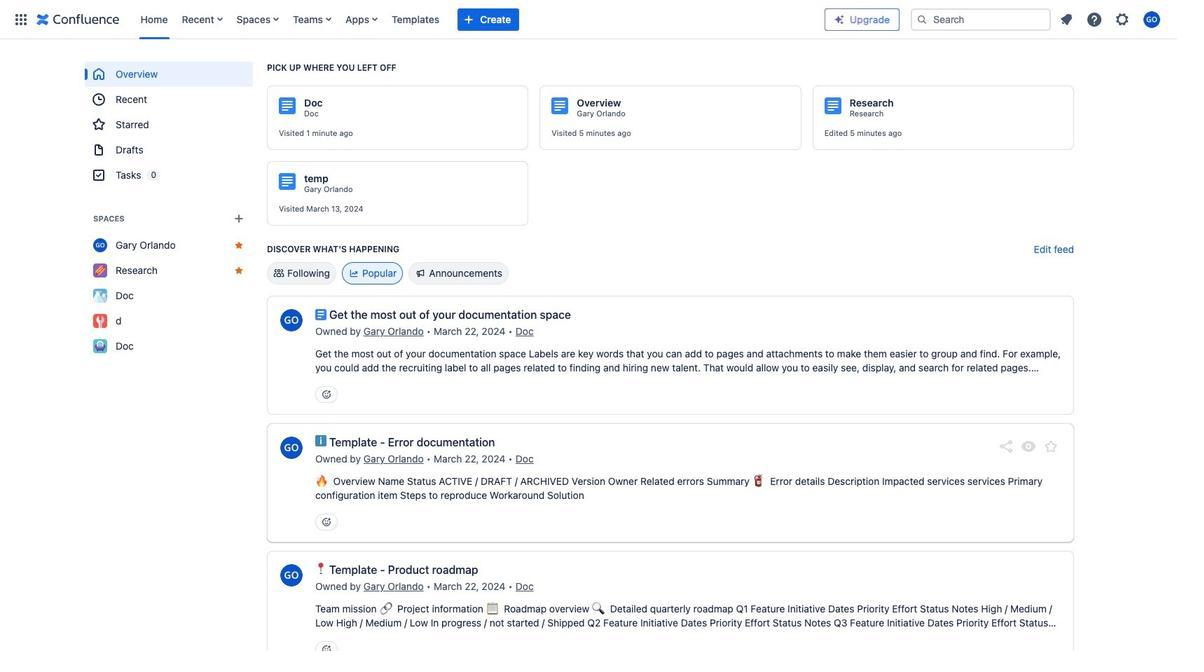 Task type: describe. For each thing, give the bounding box(es) containing it.
:round_pushpin: image
[[315, 563, 327, 574]]

appswitcher icon image
[[13, 11, 29, 28]]

more information about gary orlando image for 2nd add reaction image
[[279, 563, 304, 588]]

more information about gary orlando image for add reaction icon
[[279, 308, 304, 333]]

unwatch image
[[1021, 438, 1038, 455]]

2 add reaction image from the top
[[321, 644, 332, 651]]

1 add reaction image from the top
[[321, 517, 332, 528]]

your profile and preferences image
[[1144, 11, 1161, 28]]

help icon image
[[1087, 11, 1103, 28]]

star image
[[1043, 438, 1060, 455]]

notification icon image
[[1059, 11, 1075, 28]]

list for appswitcher icon
[[134, 0, 825, 39]]

unstar this space image
[[233, 240, 245, 251]]



Task type: locate. For each thing, give the bounding box(es) containing it.
unstar this space image
[[233, 265, 245, 276]]

2 vertical spatial more information about gary orlando image
[[279, 563, 304, 588]]

settings icon image
[[1115, 11, 1131, 28]]

list
[[134, 0, 825, 39], [1054, 7, 1169, 32]]

Search field
[[911, 8, 1052, 30]]

2 more information about gary orlando image from the top
[[279, 435, 304, 461]]

1 vertical spatial more information about gary orlando image
[[279, 435, 304, 461]]

None search field
[[911, 8, 1052, 30]]

search image
[[917, 14, 928, 25]]

:round_pushpin: image
[[315, 563, 327, 574]]

add reaction image
[[321, 389, 332, 400]]

banner
[[0, 0, 1178, 39]]

add reaction image
[[321, 517, 332, 528], [321, 644, 332, 651]]

share image
[[998, 438, 1015, 455]]

more information about gary orlando image
[[279, 308, 304, 333], [279, 435, 304, 461], [279, 563, 304, 588]]

1 more information about gary orlando image from the top
[[279, 308, 304, 333]]

1 vertical spatial add reaction image
[[321, 644, 332, 651]]

premium image
[[834, 14, 845, 25]]

global element
[[8, 0, 825, 39]]

group
[[85, 62, 253, 188]]

confluence image
[[36, 11, 120, 28], [36, 11, 120, 28]]

more information about gary orlando image for first add reaction image
[[279, 435, 304, 461]]

create a space image
[[231, 210, 247, 227]]

:information_source: image
[[315, 435, 327, 447]]

0 vertical spatial more information about gary orlando image
[[279, 308, 304, 333]]

3 more information about gary orlando image from the top
[[279, 563, 304, 588]]

:information_source: image
[[315, 435, 327, 447]]

1 horizontal spatial list
[[1054, 7, 1169, 32]]

list for "premium" image
[[1054, 7, 1169, 32]]

0 vertical spatial add reaction image
[[321, 517, 332, 528]]

0 horizontal spatial list
[[134, 0, 825, 39]]



Task type: vqa. For each thing, say whether or not it's contained in the screenshot.
:information_source: icon
yes



